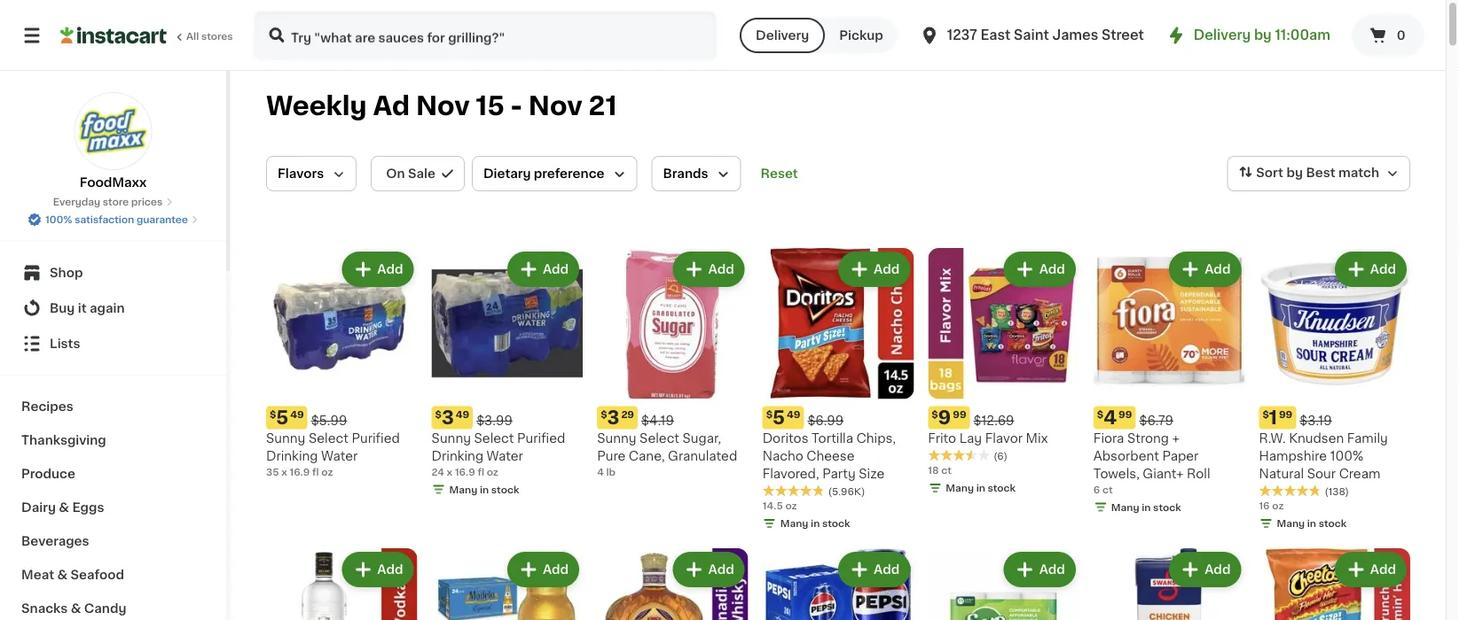 Task type: describe. For each thing, give the bounding box(es) containing it.
dairy
[[21, 502, 56, 514]]

sunny select purified drinking water 35 x 16.9 fl oz
[[266, 432, 400, 477]]

dairy & eggs
[[21, 502, 104, 514]]

buy
[[50, 302, 75, 315]]

fiora
[[1094, 432, 1124, 445]]

100% satisfaction guarantee
[[45, 215, 188, 225]]

$3.49 original price: $3.99 element
[[432, 407, 583, 430]]

sunny select purified drinking water 24 x 16.9 fl oz
[[432, 432, 565, 477]]

many in stock for 9
[[946, 484, 1016, 494]]

49 for $6.99
[[787, 410, 800, 420]]

on sale button
[[371, 156, 465, 192]]

dietary preference button
[[472, 156, 637, 192]]

sunny for 3
[[597, 432, 636, 445]]

$3.99
[[476, 415, 513, 427]]

flavors
[[278, 168, 324, 180]]

pure
[[597, 450, 626, 463]]

49 for $5.99
[[290, 410, 304, 420]]

many in stock for 5
[[780, 519, 850, 529]]

recipes
[[21, 401, 73, 413]]

16 oz
[[1259, 502, 1284, 511]]

& for snacks
[[71, 603, 81, 616]]

party
[[822, 468, 856, 480]]

many for 1
[[1277, 519, 1305, 529]]

$1.99 original price: $3.19 element
[[1259, 407, 1410, 430]]

ad
[[373, 94, 410, 119]]

dietary
[[483, 168, 531, 180]]

delivery by 11:00am
[[1194, 29, 1330, 42]]

$6.99
[[808, 415, 844, 427]]

mix
[[1026, 432, 1048, 445]]

$4.19
[[641, 415, 674, 427]]

lb
[[606, 468, 616, 477]]

1237 east saint james street
[[947, 29, 1144, 42]]

3 for sunny select sugar, pure cane, granulated
[[607, 409, 619, 428]]

doritos tortilla chips, nacho cheese flavored, party size
[[763, 432, 896, 480]]

16
[[1259, 502, 1270, 511]]

sunny select sugar, pure cane, granulated 4 lb
[[597, 432, 737, 477]]

buy it again link
[[11, 291, 216, 326]]

$ 3 49
[[435, 409, 469, 428]]

$ for $12.69
[[932, 410, 938, 420]]

fl for sunny select purified drinking water 35 x 16.9 fl oz
[[312, 468, 319, 477]]

stock for 9
[[988, 484, 1016, 494]]

thanksgiving link
[[11, 424, 216, 458]]

match
[[1338, 167, 1379, 179]]

4 inside sunny select sugar, pure cane, granulated 4 lb
[[597, 468, 604, 477]]

select for 3
[[640, 432, 679, 445]]

purified for sunny select purified drinking water 24 x 16.9 fl oz
[[517, 432, 565, 445]]

all stores link
[[60, 11, 234, 60]]

$3.19
[[1300, 415, 1332, 427]]

1237
[[947, 29, 977, 42]]

$ for $4.19
[[601, 410, 607, 420]]

r.w.
[[1259, 432, 1286, 445]]

$ for $6.99
[[766, 410, 773, 420]]

oz inside product group
[[1272, 502, 1284, 511]]

11:00am
[[1275, 29, 1330, 42]]

1237 east saint james street button
[[919, 11, 1144, 60]]

$5.99
[[311, 415, 347, 427]]

drinking for sunny select purified drinking water 35 x 16.9 fl oz
[[266, 450, 318, 463]]

in for 1
[[1307, 519, 1316, 529]]

stock down sunny select purified drinking water 24 x 16.9 fl oz
[[491, 485, 519, 495]]

nacho
[[763, 450, 803, 463]]

oz right 14.5
[[785, 502, 797, 511]]

foodmaxx
[[80, 177, 147, 189]]

family
[[1347, 432, 1388, 445]]

on
[[386, 168, 405, 180]]

james
[[1052, 29, 1098, 42]]

product group containing 4
[[1094, 248, 1245, 519]]

chips,
[[856, 432, 896, 445]]

-
[[510, 94, 522, 119]]

9
[[938, 409, 951, 428]]

many for 9
[[946, 484, 974, 494]]

99 for 1
[[1279, 410, 1293, 420]]

strong
[[1127, 432, 1169, 445]]

again
[[90, 302, 125, 315]]

many down towels,
[[1111, 503, 1139, 513]]

$6.79
[[1139, 415, 1173, 427]]

pickup button
[[825, 18, 897, 53]]

(5.96k)
[[828, 487, 865, 497]]

knudsen
[[1289, 432, 1344, 445]]

$5.49 original price: $6.99 element
[[763, 407, 914, 430]]

by for delivery
[[1254, 29, 1272, 42]]

on sale
[[386, 168, 435, 180]]

sort by
[[1256, 167, 1303, 179]]

4 inside '$ 4 99 $6.79 fiora strong + absorbent paper towels, giant+ roll 6 ct'
[[1104, 409, 1117, 428]]

sunny inside sunny select purified drinking water 24 x 16.9 fl oz
[[432, 432, 471, 445]]

purified for sunny select purified drinking water 35 x 16.9 fl oz
[[352, 432, 400, 445]]

$3.29 original price: $4.19 element
[[597, 407, 748, 430]]

99 for 4
[[1119, 410, 1132, 420]]

reset
[[761, 168, 798, 180]]

cane,
[[629, 450, 665, 463]]

dairy & eggs link
[[11, 491, 216, 525]]

$ inside $ 1 99 $3.19 r.w. knudsen family hampshire 100% natural sour cream
[[1263, 410, 1269, 420]]

produce
[[21, 468, 75, 481]]

1 nov from the left
[[416, 94, 470, 119]]

x for sunny select purified drinking water 24 x 16.9 fl oz
[[447, 468, 453, 477]]

35
[[266, 468, 279, 477]]

x for sunny select purified drinking water 35 x 16.9 fl oz
[[281, 468, 287, 477]]

many in stock down sunny select purified drinking water 24 x 16.9 fl oz
[[449, 485, 519, 495]]

preference
[[534, 168, 605, 180]]

everyday store prices
[[53, 197, 163, 207]]

(138)
[[1325, 487, 1349, 497]]

thanksgiving
[[21, 435, 106, 447]]

satisfaction
[[75, 215, 134, 225]]

& for meat
[[57, 569, 68, 582]]

all stores
[[186, 31, 233, 41]]

many in stock for 1
[[1277, 519, 1347, 529]]

15
[[476, 94, 504, 119]]

many down sunny select purified drinking water 24 x 16.9 fl oz
[[449, 485, 477, 495]]

$ inside '$ 4 99 $6.79 fiora strong + absorbent paper towels, giant+ roll 6 ct'
[[1097, 410, 1104, 420]]

many in stock down giant+ at the bottom of page
[[1111, 503, 1181, 513]]

5 for doritos tortilla chips, nacho cheese flavored, party size
[[773, 409, 785, 428]]

100% satisfaction guarantee button
[[28, 209, 199, 227]]



Task type: locate. For each thing, give the bounding box(es) containing it.
5 $ from the left
[[932, 410, 938, 420]]

best
[[1306, 167, 1335, 179]]

1 horizontal spatial 16.9
[[455, 468, 475, 477]]

dietary preference
[[483, 168, 605, 180]]

2 drinking from the left
[[432, 450, 483, 463]]

many down "18 ct"
[[946, 484, 974, 494]]

0 horizontal spatial water
[[321, 450, 358, 463]]

7 $ from the left
[[1263, 410, 1269, 420]]

3 49 from the left
[[787, 410, 800, 420]]

$5.49 original price: $5.99 element
[[266, 407, 417, 430]]

hampshire
[[1259, 450, 1327, 463]]

select down $3.99
[[474, 432, 514, 445]]

2 $ 5 49 from the left
[[766, 409, 800, 428]]

2 99 from the left
[[1119, 410, 1132, 420]]

pickup
[[839, 29, 883, 42]]

ct
[[941, 466, 952, 476], [1103, 485, 1113, 495]]

2 horizontal spatial select
[[640, 432, 679, 445]]

& inside "link"
[[71, 603, 81, 616]]

in for 5
[[811, 519, 820, 529]]

0 horizontal spatial 99
[[953, 410, 966, 420]]

2 $ from the left
[[435, 410, 442, 420]]

Search field
[[255, 12, 715, 59]]

reset button
[[755, 156, 803, 192]]

3 inside $3.49 original price: $3.99 element
[[442, 409, 454, 428]]

size
[[859, 468, 885, 480]]

fl
[[312, 468, 319, 477], [478, 468, 484, 477]]

2 horizontal spatial 99
[[1279, 410, 1293, 420]]

frito lay flavor mix
[[928, 432, 1048, 445]]

1 horizontal spatial 49
[[456, 410, 469, 420]]

1 horizontal spatial delivery
[[1194, 29, 1251, 42]]

49 left $5.99
[[290, 410, 304, 420]]

5
[[276, 409, 289, 428], [773, 409, 785, 428]]

$ inside $5.49 original price: $6.99 element
[[766, 410, 773, 420]]

oz inside sunny select purified drinking water 35 x 16.9 fl oz
[[321, 468, 333, 477]]

by inside best match sort by field
[[1287, 167, 1303, 179]]

0 horizontal spatial by
[[1254, 29, 1272, 42]]

sunny inside sunny select sugar, pure cane, granulated 4 lb
[[597, 432, 636, 445]]

2 x from the left
[[447, 468, 453, 477]]

3 left 29
[[607, 409, 619, 428]]

2 water from the left
[[487, 450, 523, 463]]

16.9 right the 24
[[455, 468, 475, 477]]

$12.69
[[974, 415, 1014, 427]]

select inside sunny select purified drinking water 24 x 16.9 fl oz
[[474, 432, 514, 445]]

many in stock down the (138)
[[1277, 519, 1347, 529]]

meat & seafood link
[[11, 559, 216, 593]]

3 select from the left
[[640, 432, 679, 445]]

lists
[[50, 338, 80, 350]]

$
[[270, 410, 276, 420], [435, 410, 442, 420], [601, 410, 607, 420], [766, 410, 773, 420], [932, 410, 938, 420], [1097, 410, 1104, 420], [1263, 410, 1269, 420]]

0 vertical spatial 100%
[[45, 215, 72, 225]]

& left eggs
[[59, 502, 69, 514]]

x right 35
[[281, 468, 287, 477]]

1 vertical spatial 4
[[597, 468, 604, 477]]

add
[[377, 263, 403, 276], [543, 263, 569, 276], [708, 263, 734, 276], [874, 263, 900, 276], [1039, 263, 1065, 276], [1205, 263, 1231, 276], [1370, 263, 1396, 276], [377, 564, 403, 577], [543, 564, 569, 577], [708, 564, 734, 577], [874, 564, 900, 577], [1039, 564, 1065, 577], [1205, 564, 1231, 577], [1370, 564, 1396, 577]]

it
[[78, 302, 87, 315]]

1 drinking from the left
[[266, 450, 318, 463]]

stock down (6) at the bottom right of the page
[[988, 484, 1016, 494]]

2 nov from the left
[[528, 94, 582, 119]]

everyday store prices link
[[53, 195, 173, 209]]

purified inside sunny select purified drinking water 24 x 16.9 fl oz
[[517, 432, 565, 445]]

water down $5.99
[[321, 450, 358, 463]]

1 49 from the left
[[290, 410, 304, 420]]

$ 3 29
[[601, 409, 634, 428]]

oz down $3.99
[[487, 468, 498, 477]]

0 horizontal spatial delivery
[[756, 29, 809, 42]]

1 water from the left
[[321, 450, 358, 463]]

nov
[[416, 94, 470, 119], [528, 94, 582, 119]]

$ inside $5.49 original price: $5.99 element
[[270, 410, 276, 420]]

drinking up 35
[[266, 450, 318, 463]]

by inside delivery by 11:00am link
[[1254, 29, 1272, 42]]

product group
[[266, 248, 417, 479], [432, 248, 583, 501], [597, 248, 748, 479], [763, 248, 914, 535], [928, 248, 1079, 499], [1094, 248, 1245, 519], [1259, 248, 1410, 535], [266, 549, 417, 621], [432, 549, 583, 621], [597, 549, 748, 621], [763, 549, 914, 621], [928, 549, 1079, 621], [1094, 549, 1245, 621], [1259, 549, 1410, 621]]

$ up r.w.
[[1263, 410, 1269, 420]]

49 for $3.99
[[456, 410, 469, 420]]

$ for $5.99
[[270, 410, 276, 420]]

$ 5 49 inside $5.49 original price: $6.99 element
[[766, 409, 800, 428]]

x inside sunny select purified drinking water 35 x 16.9 fl oz
[[281, 468, 287, 477]]

sort
[[1256, 167, 1284, 179]]

$ inside '$ 3 49'
[[435, 410, 442, 420]]

tortilla
[[812, 432, 853, 445]]

0 vertical spatial 4
[[1104, 409, 1117, 428]]

1 horizontal spatial nov
[[528, 94, 582, 119]]

1 horizontal spatial 99
[[1119, 410, 1132, 420]]

drinking for sunny select purified drinking water 24 x 16.9 fl oz
[[432, 450, 483, 463]]

$ inside $ 9 99
[[932, 410, 938, 420]]

1 horizontal spatial by
[[1287, 167, 1303, 179]]

in down sour
[[1307, 519, 1316, 529]]

in down sunny select purified drinking water 24 x 16.9 fl oz
[[480, 485, 489, 495]]

100% inside $ 1 99 $3.19 r.w. knudsen family hampshire 100% natural sour cream
[[1330, 450, 1364, 463]]

fl right 35
[[312, 468, 319, 477]]

1 horizontal spatial sunny
[[432, 432, 471, 445]]

0 horizontal spatial 4
[[597, 468, 604, 477]]

1 99 from the left
[[953, 410, 966, 420]]

+
[[1172, 432, 1180, 445]]

everyday
[[53, 197, 100, 207]]

$ 5 49 inside $5.49 original price: $5.99 element
[[270, 409, 304, 428]]

select inside sunny select purified drinking water 35 x 16.9 fl oz
[[309, 432, 348, 445]]

sunny up 35
[[266, 432, 305, 445]]

natural
[[1259, 468, 1304, 480]]

16.9 for sunny select purified drinking water 35 x 16.9 fl oz
[[290, 468, 310, 477]]

29
[[621, 410, 634, 420]]

sunny
[[266, 432, 305, 445], [432, 432, 471, 445], [597, 432, 636, 445]]

0 button
[[1352, 14, 1425, 57]]

stock down giant+ at the bottom of page
[[1153, 503, 1181, 513]]

99 inside '$ 4 99 $6.79 fiora strong + absorbent paper towels, giant+ roll 6 ct'
[[1119, 410, 1132, 420]]

& right 'meat'
[[57, 569, 68, 582]]

stores
[[201, 31, 233, 41]]

meat
[[21, 569, 54, 582]]

99 inside $ 1 99 $3.19 r.w. knudsen family hampshire 100% natural sour cream
[[1279, 410, 1293, 420]]

2 3 from the left
[[607, 409, 619, 428]]

$4.99 original price: $6.79 element
[[1094, 407, 1245, 430]]

sunny up pure
[[597, 432, 636, 445]]

snacks & candy link
[[11, 593, 216, 621]]

foodmaxx logo image
[[74, 92, 152, 170]]

18
[[928, 466, 939, 476]]

$9.99 original price: $12.69 element
[[928, 407, 1079, 430]]

foodmaxx link
[[74, 92, 152, 192]]

by right sort
[[1287, 167, 1303, 179]]

many for 5
[[780, 519, 808, 529]]

$ 5 49 for $6.99
[[766, 409, 800, 428]]

99 inside $ 9 99
[[953, 410, 966, 420]]

nov left 15
[[416, 94, 470, 119]]

& left candy
[[71, 603, 81, 616]]

beverages link
[[11, 525, 216, 559]]

$ 5 49 for $5.99
[[270, 409, 304, 428]]

0 horizontal spatial fl
[[312, 468, 319, 477]]

2 49 from the left
[[456, 410, 469, 420]]

$ 5 49 left $5.99
[[270, 409, 304, 428]]

0 horizontal spatial 3
[[442, 409, 454, 428]]

snacks
[[21, 603, 68, 616]]

x inside sunny select purified drinking water 24 x 16.9 fl oz
[[447, 468, 453, 477]]

fl right the 24
[[478, 468, 484, 477]]

$ left $5.99
[[270, 410, 276, 420]]

1 3 from the left
[[442, 409, 454, 428]]

3 inside the $3.29 original price: $4.19 element
[[607, 409, 619, 428]]

best match
[[1306, 167, 1379, 179]]

0 vertical spatial ct
[[941, 466, 952, 476]]

sale
[[408, 168, 435, 180]]

product group containing 9
[[928, 248, 1079, 499]]

delivery inside button
[[756, 29, 809, 42]]

3
[[442, 409, 454, 428], [607, 409, 619, 428]]

1 purified from the left
[[352, 432, 400, 445]]

flavors button
[[266, 156, 357, 192]]

0 horizontal spatial 16.9
[[290, 468, 310, 477]]

1 horizontal spatial 3
[[607, 409, 619, 428]]

drinking
[[266, 450, 318, 463], [432, 450, 483, 463]]

1 horizontal spatial fl
[[478, 468, 484, 477]]

in down frito lay flavor mix
[[976, 484, 985, 494]]

0 horizontal spatial 5
[[276, 409, 289, 428]]

None search field
[[254, 11, 717, 60]]

in for 9
[[976, 484, 985, 494]]

fl for sunny select purified drinking water 24 x 16.9 fl oz
[[478, 468, 484, 477]]

0 horizontal spatial $ 5 49
[[270, 409, 304, 428]]

drinking inside sunny select purified drinking water 35 x 16.9 fl oz
[[266, 450, 318, 463]]

drinking up the 24
[[432, 450, 483, 463]]

2 horizontal spatial sunny
[[597, 432, 636, 445]]

flavor
[[985, 432, 1023, 445]]

$ for $3.99
[[435, 410, 442, 420]]

1 horizontal spatial $ 5 49
[[766, 409, 800, 428]]

stock for 5
[[822, 519, 850, 529]]

ct right the 18
[[941, 466, 952, 476]]

$ inside $ 3 29
[[601, 410, 607, 420]]

recipes link
[[11, 390, 216, 424]]

beverages
[[21, 536, 89, 548]]

service type group
[[740, 18, 897, 53]]

16.9 right 35
[[290, 468, 310, 477]]

oz down $5.99
[[321, 468, 333, 477]]

1 horizontal spatial 5
[[773, 409, 785, 428]]

5 up the doritos
[[773, 409, 785, 428]]

0 horizontal spatial ct
[[941, 466, 952, 476]]

49 left $3.99
[[456, 410, 469, 420]]

Best match Sort by field
[[1227, 156, 1410, 192]]

x right the 24
[[447, 468, 453, 477]]

100% up cream
[[1330, 450, 1364, 463]]

0 vertical spatial by
[[1254, 29, 1272, 42]]

0 vertical spatial &
[[59, 502, 69, 514]]

shop link
[[11, 255, 216, 291]]

brands
[[663, 168, 708, 180]]

1 fl from the left
[[312, 468, 319, 477]]

16.9 inside sunny select purified drinking water 35 x 16.9 fl oz
[[290, 468, 310, 477]]

5 for sunny select purified drinking water
[[276, 409, 289, 428]]

1 vertical spatial &
[[57, 569, 68, 582]]

sunny inside sunny select purified drinking water 35 x 16.9 fl oz
[[266, 432, 305, 445]]

3 sunny from the left
[[597, 432, 636, 445]]

0 horizontal spatial nov
[[416, 94, 470, 119]]

in down giant+ at the bottom of page
[[1142, 503, 1151, 513]]

many in stock down (6) at the bottom right of the page
[[946, 484, 1016, 494]]

3 for sunny select purified drinking water
[[442, 409, 454, 428]]

2 fl from the left
[[478, 468, 484, 477]]

0 horizontal spatial x
[[281, 468, 287, 477]]

water down $3.99
[[487, 450, 523, 463]]

2 horizontal spatial 49
[[787, 410, 800, 420]]

in down flavored,
[[811, 519, 820, 529]]

4 up fiora
[[1104, 409, 1117, 428]]

1 $ 5 49 from the left
[[270, 409, 304, 428]]

2 purified from the left
[[517, 432, 565, 445]]

purified down $3.49 original price: $3.99 element
[[517, 432, 565, 445]]

1 5 from the left
[[276, 409, 289, 428]]

21
[[588, 94, 617, 119]]

produce link
[[11, 458, 216, 491]]

1 horizontal spatial 100%
[[1330, 450, 1364, 463]]

product group containing 1
[[1259, 248, 1410, 535]]

$ up fiora
[[1097, 410, 1104, 420]]

cream
[[1339, 468, 1380, 480]]

6 $ from the left
[[1097, 410, 1104, 420]]

sugar,
[[683, 432, 721, 445]]

seafood
[[71, 569, 124, 582]]

by left 11:00am
[[1254, 29, 1272, 42]]

2 select from the left
[[474, 432, 514, 445]]

0 horizontal spatial drinking
[[266, 450, 318, 463]]

1 vertical spatial 100%
[[1330, 450, 1364, 463]]

select down $5.99
[[309, 432, 348, 445]]

1 horizontal spatial water
[[487, 450, 523, 463]]

buy it again
[[50, 302, 125, 315]]

delivery left the pickup button
[[756, 29, 809, 42]]

& for dairy
[[59, 502, 69, 514]]

1 x from the left
[[281, 468, 287, 477]]

0 horizontal spatial purified
[[352, 432, 400, 445]]

brands button
[[652, 156, 741, 192]]

oz inside sunny select purified drinking water 24 x 16.9 fl oz
[[487, 468, 498, 477]]

ct inside '$ 4 99 $6.79 fiora strong + absorbent paper towels, giant+ roll 6 ct'
[[1103, 485, 1113, 495]]

$ 9 99
[[932, 409, 966, 428]]

stock for 1
[[1319, 519, 1347, 529]]

drinking inside sunny select purified drinking water 24 x 16.9 fl oz
[[432, 450, 483, 463]]

by
[[1254, 29, 1272, 42], [1287, 167, 1303, 179]]

many down 16 oz
[[1277, 519, 1305, 529]]

delivery
[[1194, 29, 1251, 42], [756, 29, 809, 42]]

49 up the doritos
[[787, 410, 800, 420]]

towels,
[[1094, 468, 1140, 480]]

sour
[[1307, 468, 1336, 480]]

absorbent
[[1094, 450, 1159, 463]]

0
[[1397, 29, 1406, 42]]

1 horizontal spatial drinking
[[432, 450, 483, 463]]

2 vertical spatial &
[[71, 603, 81, 616]]

3 99 from the left
[[1279, 410, 1293, 420]]

16.9 inside sunny select purified drinking water 24 x 16.9 fl oz
[[455, 468, 475, 477]]

99 right 9
[[953, 410, 966, 420]]

lists link
[[11, 326, 216, 362]]

meat & seafood
[[21, 569, 124, 582]]

99 for 9
[[953, 410, 966, 420]]

stock down (5.96k) on the bottom right of the page
[[822, 519, 850, 529]]

$ left 29
[[601, 410, 607, 420]]

nov right the -
[[528, 94, 582, 119]]

select for 5
[[309, 432, 348, 445]]

prices
[[131, 197, 163, 207]]

1 horizontal spatial select
[[474, 432, 514, 445]]

1 16.9 from the left
[[290, 468, 310, 477]]

stock
[[988, 484, 1016, 494], [491, 485, 519, 495], [1153, 503, 1181, 513], [822, 519, 850, 529], [1319, 519, 1347, 529]]

100% down everyday
[[45, 215, 72, 225]]

delivery for delivery
[[756, 29, 809, 42]]

2 16.9 from the left
[[455, 468, 475, 477]]

1 horizontal spatial ct
[[1103, 485, 1113, 495]]

99 right '1'
[[1279, 410, 1293, 420]]

$ 4 99 $6.79 fiora strong + absorbent paper towels, giant+ roll 6 ct
[[1094, 409, 1210, 495]]

purified down $5.49 original price: $5.99 element
[[352, 432, 400, 445]]

$ up frito
[[932, 410, 938, 420]]

1 $ from the left
[[270, 410, 276, 420]]

1 horizontal spatial x
[[447, 468, 453, 477]]

$ up the doritos
[[766, 410, 773, 420]]

0 horizontal spatial 100%
[[45, 215, 72, 225]]

fl inside sunny select purified drinking water 35 x 16.9 fl oz
[[312, 468, 319, 477]]

100% inside button
[[45, 215, 72, 225]]

stock down the (138)
[[1319, 519, 1347, 529]]

water for sunny select purified drinking water 24 x 16.9 fl oz
[[487, 450, 523, 463]]

$ left $3.99
[[435, 410, 442, 420]]

instacart logo image
[[60, 25, 167, 46]]

2 sunny from the left
[[432, 432, 471, 445]]

sunny down '$ 3 49'
[[432, 432, 471, 445]]

1 vertical spatial by
[[1287, 167, 1303, 179]]

5 left $5.99
[[276, 409, 289, 428]]

4 left lb
[[597, 468, 604, 477]]

flavored,
[[763, 468, 819, 480]]

1 horizontal spatial purified
[[517, 432, 565, 445]]

49
[[290, 410, 304, 420], [456, 410, 469, 420], [787, 410, 800, 420]]

14.5 oz
[[763, 502, 797, 511]]

0 horizontal spatial sunny
[[266, 432, 305, 445]]

0 horizontal spatial select
[[309, 432, 348, 445]]

1 sunny from the left
[[266, 432, 305, 445]]

$ 5 49 up the doritos
[[766, 409, 800, 428]]

fl inside sunny select purified drinking water 24 x 16.9 fl oz
[[478, 468, 484, 477]]

water for sunny select purified drinking water 35 x 16.9 fl oz
[[321, 450, 358, 463]]

1
[[1269, 409, 1277, 428]]

4 $ from the left
[[766, 410, 773, 420]]

16.9 for sunny select purified drinking water 24 x 16.9 fl oz
[[455, 468, 475, 477]]

1 vertical spatial ct
[[1103, 485, 1113, 495]]

ct right 6
[[1103, 485, 1113, 495]]

purified inside sunny select purified drinking water 35 x 16.9 fl oz
[[352, 432, 400, 445]]

oz right 16
[[1272, 502, 1284, 511]]

select
[[309, 432, 348, 445], [474, 432, 514, 445], [640, 432, 679, 445]]

delivery for delivery by 11:00am
[[1194, 29, 1251, 42]]

0 horizontal spatial 49
[[290, 410, 304, 420]]

3 $ from the left
[[601, 410, 607, 420]]

saint
[[1014, 29, 1049, 42]]

by for sort
[[1287, 167, 1303, 179]]

2 5 from the left
[[773, 409, 785, 428]]

in
[[976, 484, 985, 494], [480, 485, 489, 495], [1142, 503, 1151, 513], [811, 519, 820, 529], [1307, 519, 1316, 529]]

many down the 14.5 oz
[[780, 519, 808, 529]]

18 ct
[[928, 466, 952, 476]]

1 horizontal spatial 4
[[1104, 409, 1117, 428]]

water inside sunny select purified drinking water 24 x 16.9 fl oz
[[487, 450, 523, 463]]

49 inside '$ 3 49'
[[456, 410, 469, 420]]

delivery left 11:00am
[[1194, 29, 1251, 42]]

select inside sunny select sugar, pure cane, granulated 4 lb
[[640, 432, 679, 445]]

many in stock down the 14.5 oz
[[780, 519, 850, 529]]

99 up fiora
[[1119, 410, 1132, 420]]

select down the $4.19
[[640, 432, 679, 445]]

water inside sunny select purified drinking water 35 x 16.9 fl oz
[[321, 450, 358, 463]]

sunny for 5
[[266, 432, 305, 445]]

3 left $3.99
[[442, 409, 454, 428]]

weekly
[[266, 94, 367, 119]]

1 select from the left
[[309, 432, 348, 445]]



Task type: vqa. For each thing, say whether or not it's contained in the screenshot.
Sort
yes



